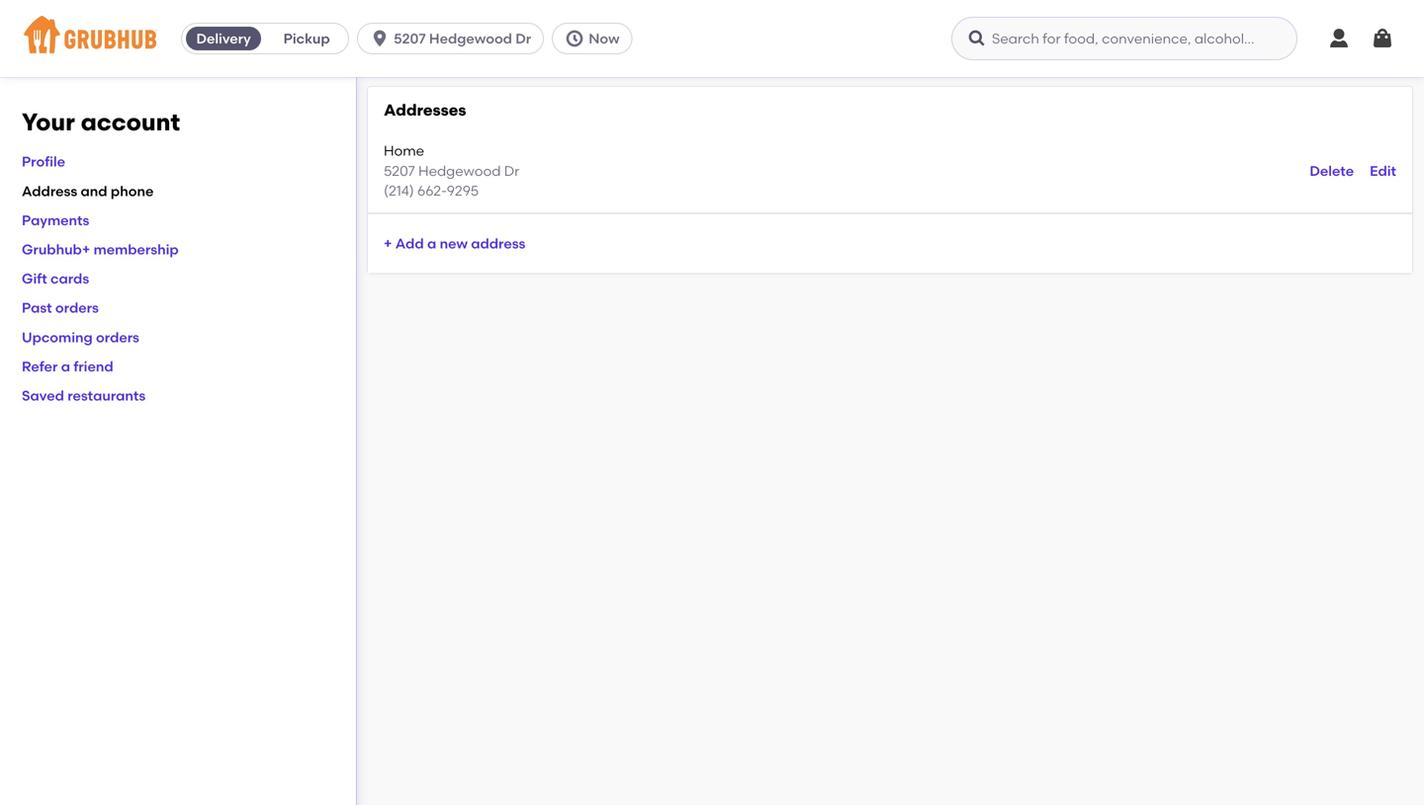 Task type: vqa. For each thing, say whether or not it's contained in the screenshot.
Past orders 'link'
yes



Task type: locate. For each thing, give the bounding box(es) containing it.
0 horizontal spatial svg image
[[1327, 27, 1351, 50]]

1 vertical spatial a
[[61, 358, 70, 375]]

1 svg image from the left
[[370, 29, 390, 48]]

gift
[[22, 271, 47, 287]]

svg image inside 5207 hedgewood dr button
[[370, 29, 390, 48]]

1 vertical spatial dr
[[504, 163, 519, 179]]

a left the new
[[427, 235, 436, 252]]

edit button
[[1370, 153, 1396, 189]]

1 horizontal spatial svg image
[[1371, 27, 1394, 50]]

1 horizontal spatial svg image
[[565, 29, 585, 48]]

orders up friend
[[96, 329, 139, 346]]

2 svg image from the left
[[565, 29, 585, 48]]

payments link
[[22, 212, 89, 229]]

5207 up addresses
[[394, 30, 426, 47]]

hedgewood
[[429, 30, 512, 47], [418, 163, 501, 179]]

hedgewood up 9295
[[418, 163, 501, 179]]

3 svg image from the left
[[967, 29, 987, 48]]

new
[[440, 235, 468, 252]]

orders up upcoming orders
[[55, 300, 99, 317]]

1 vertical spatial 5207
[[384, 163, 415, 179]]

address
[[22, 183, 77, 200]]

+
[[384, 235, 392, 252]]

svg image inside "now" button
[[565, 29, 585, 48]]

a inside button
[[427, 235, 436, 252]]

addresses
[[384, 100, 466, 120]]

address and phone
[[22, 183, 154, 200]]

svg image for 5207 hedgewood dr
[[370, 29, 390, 48]]

delete button
[[1310, 153, 1354, 189]]

delivery
[[196, 30, 251, 47]]

dr inside button
[[516, 30, 531, 47]]

pickup button
[[265, 23, 348, 54]]

main navigation navigation
[[0, 0, 1424, 77]]

1 horizontal spatial a
[[427, 235, 436, 252]]

+ add a new address
[[384, 235, 526, 252]]

2 horizontal spatial svg image
[[967, 29, 987, 48]]

upcoming
[[22, 329, 93, 346]]

hedgewood up addresses
[[429, 30, 512, 47]]

saved
[[22, 388, 64, 404]]

gift cards
[[22, 271, 89, 287]]

dr up address
[[504, 163, 519, 179]]

a
[[427, 235, 436, 252], [61, 358, 70, 375]]

dr left "now" button
[[516, 30, 531, 47]]

dr
[[516, 30, 531, 47], [504, 163, 519, 179]]

svg image
[[370, 29, 390, 48], [565, 29, 585, 48], [967, 29, 987, 48]]

0 vertical spatial dr
[[516, 30, 531, 47]]

1 vertical spatial hedgewood
[[418, 163, 501, 179]]

5207 up (214)
[[384, 163, 415, 179]]

svg image for now
[[565, 29, 585, 48]]

9295
[[447, 183, 479, 199]]

past
[[22, 300, 52, 317]]

0 vertical spatial orders
[[55, 300, 99, 317]]

payments
[[22, 212, 89, 229]]

5207 hedgewood dr
[[394, 30, 531, 47]]

5207 hedgewood dr button
[[357, 23, 552, 54]]

0 vertical spatial hedgewood
[[429, 30, 512, 47]]

your
[[22, 108, 75, 136]]

svg image
[[1327, 27, 1351, 50], [1371, 27, 1394, 50]]

upcoming orders
[[22, 329, 139, 346]]

0 vertical spatial 5207
[[394, 30, 426, 47]]

profile link
[[22, 154, 65, 170]]

orders for past orders
[[55, 300, 99, 317]]

5207
[[394, 30, 426, 47], [384, 163, 415, 179]]

a right refer
[[61, 358, 70, 375]]

0 vertical spatial a
[[427, 235, 436, 252]]

delete
[[1310, 163, 1354, 179]]

orders
[[55, 300, 99, 317], [96, 329, 139, 346]]

2 svg image from the left
[[1371, 27, 1394, 50]]

dr inside home 5207 hedgewood dr (214) 662-9295
[[504, 163, 519, 179]]

hedgewood inside button
[[429, 30, 512, 47]]

0 horizontal spatial a
[[61, 358, 70, 375]]

past orders
[[22, 300, 99, 317]]

0 horizontal spatial svg image
[[370, 29, 390, 48]]

1 vertical spatial orders
[[96, 329, 139, 346]]

5207 inside home 5207 hedgewood dr (214) 662-9295
[[384, 163, 415, 179]]

hedgewood inside home 5207 hedgewood dr (214) 662-9295
[[418, 163, 501, 179]]



Task type: describe. For each thing, give the bounding box(es) containing it.
home 5207 hedgewood dr (214) 662-9295
[[384, 142, 519, 199]]

refer a friend
[[22, 358, 113, 375]]

add
[[395, 235, 424, 252]]

1 svg image from the left
[[1327, 27, 1351, 50]]

saved restaurants link
[[22, 388, 146, 404]]

orders for upcoming orders
[[96, 329, 139, 346]]

and
[[81, 183, 107, 200]]

662-
[[417, 183, 447, 199]]

grubhub+
[[22, 241, 90, 258]]

address
[[471, 235, 526, 252]]

gift cards link
[[22, 271, 89, 287]]

friend
[[74, 358, 113, 375]]

restaurants
[[67, 388, 146, 404]]

edit
[[1370, 163, 1396, 179]]

grubhub+ membership
[[22, 241, 179, 258]]

now button
[[552, 23, 640, 54]]

membership
[[94, 241, 179, 258]]

phone
[[111, 183, 154, 200]]

address and phone link
[[22, 183, 154, 200]]

cards
[[50, 271, 89, 287]]

your account
[[22, 108, 180, 136]]

refer a friend link
[[22, 358, 113, 375]]

upcoming orders link
[[22, 329, 139, 346]]

past orders link
[[22, 300, 99, 317]]

account
[[81, 108, 180, 136]]

5207 inside button
[[394, 30, 426, 47]]

Search for food, convenience, alcohol... search field
[[951, 17, 1297, 60]]

saved restaurants
[[22, 388, 146, 404]]

home
[[384, 142, 424, 159]]

now
[[589, 30, 620, 47]]

refer
[[22, 358, 58, 375]]

+ add a new address button
[[384, 226, 526, 262]]

profile
[[22, 154, 65, 170]]

grubhub+ membership link
[[22, 241, 179, 258]]

delivery button
[[182, 23, 265, 54]]

pickup
[[283, 30, 330, 47]]

(214)
[[384, 183, 414, 199]]



